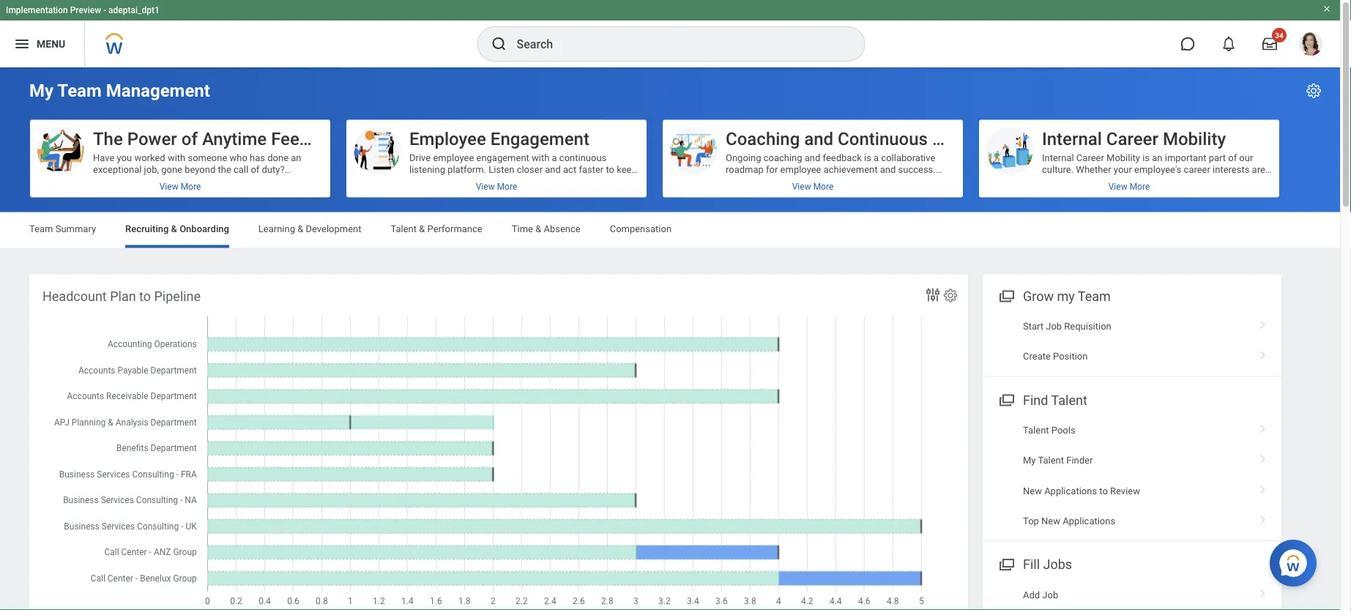 Task type: vqa. For each thing, say whether or not it's contained in the screenshot.
the right to
yes



Task type: describe. For each thing, give the bounding box(es) containing it.
1 horizontal spatial team
[[57, 80, 102, 101]]

find talent
[[1023, 393, 1088, 408]]

headcount
[[42, 289, 107, 304]]

employee engagement button
[[347, 120, 647, 197]]

profile logan mcneil image
[[1300, 32, 1323, 59]]

top new applications
[[1023, 516, 1116, 527]]

learning & development
[[258, 223, 362, 234]]

my
[[1057, 289, 1075, 304]]

coaching and continuous conversations
[[726, 128, 1046, 149]]

top
[[1023, 516, 1039, 527]]

top new applications link
[[983, 506, 1282, 536]]

internal career mobility
[[1043, 128, 1227, 149]]

employee engagement
[[410, 128, 590, 149]]

& for time
[[536, 223, 542, 234]]

pools
[[1052, 425, 1076, 436]]

engagement
[[491, 128, 590, 149]]

start job requisition
[[1023, 321, 1112, 332]]

close environment banner image
[[1323, 4, 1332, 13]]

Search Workday  search field
[[517, 28, 835, 60]]

talent left finder
[[1038, 455, 1065, 466]]

talent inside 'tab list'
[[391, 223, 417, 234]]

& for learning
[[298, 223, 303, 234]]

time & absence
[[512, 223, 581, 234]]

finder
[[1067, 455, 1093, 466]]

my for my talent finder
[[1023, 455, 1036, 466]]

to for applications
[[1100, 485, 1108, 496]]

compensation
[[610, 223, 672, 234]]

feedback
[[271, 128, 347, 149]]

configure headcount plan to pipeline image
[[943, 288, 959, 304]]

configure and view chart data image
[[925, 286, 942, 304]]

job for add
[[1043, 589, 1059, 600]]

requisition
[[1065, 321, 1112, 332]]

new applications to review
[[1023, 485, 1141, 496]]

new inside new applications to review link
[[1023, 485, 1042, 496]]

the power of anytime feedback button
[[30, 120, 347, 197]]

menu
[[37, 38, 65, 50]]

management
[[106, 80, 210, 101]]

grow my team
[[1023, 289, 1111, 304]]

& for talent
[[419, 223, 425, 234]]

2 horizontal spatial team
[[1078, 289, 1111, 304]]

menu group image
[[996, 554, 1016, 574]]

chevron right image for requisition
[[1254, 315, 1273, 330]]

0 vertical spatial applications
[[1045, 485, 1098, 496]]

talent pools link
[[983, 415, 1282, 445]]

headcount plan to pipeline
[[42, 289, 201, 304]]

to for plan
[[139, 289, 151, 304]]

learning
[[258, 223, 295, 234]]

add
[[1023, 589, 1040, 600]]

team summary
[[29, 223, 96, 234]]

new applications to review link
[[983, 476, 1282, 506]]

list for grow my team
[[983, 311, 1282, 372]]

new inside top new applications link
[[1042, 516, 1061, 527]]

talent & performance
[[391, 223, 483, 234]]

coaching
[[726, 128, 800, 149]]

career
[[1107, 128, 1159, 149]]

menu banner
[[0, 0, 1341, 67]]

development
[[306, 223, 362, 234]]

my talent finder link
[[983, 445, 1282, 476]]

and
[[805, 128, 834, 149]]

position
[[1054, 351, 1088, 362]]

start job requisition link
[[983, 311, 1282, 341]]

continuous
[[838, 128, 928, 149]]

create
[[1023, 351, 1051, 362]]



Task type: locate. For each thing, give the bounding box(es) containing it.
internal career mobility button
[[980, 120, 1280, 197]]

create position link
[[983, 341, 1282, 372]]

list containing talent pools
[[983, 415, 1282, 536]]

talent pools
[[1023, 425, 1076, 436]]

4 chevron right image from the top
[[1254, 584, 1273, 599]]

list
[[983, 311, 1282, 372], [983, 415, 1282, 536]]

3 chevron right image from the top
[[1254, 511, 1273, 525]]

3 & from the left
[[419, 223, 425, 234]]

my down menu dropdown button
[[29, 80, 54, 101]]

chevron right image
[[1254, 315, 1273, 330], [1254, 346, 1273, 360], [1254, 511, 1273, 525]]

0 vertical spatial list
[[983, 311, 1282, 372]]

new up top
[[1023, 485, 1042, 496]]

job inside 'list'
[[1046, 321, 1062, 332]]

search image
[[490, 35, 508, 53]]

chevron right image inside my talent finder link
[[1254, 450, 1273, 464]]

pipeline
[[154, 289, 201, 304]]

& right learning
[[298, 223, 303, 234]]

team down menu
[[57, 80, 102, 101]]

justify image
[[13, 35, 31, 53]]

review
[[1111, 485, 1141, 496]]

1 chevron right image from the top
[[1254, 419, 1273, 434]]

of
[[181, 128, 198, 149]]

2 chevron right image from the top
[[1254, 450, 1273, 464]]

fill
[[1023, 557, 1040, 573]]

1 vertical spatial list
[[983, 415, 1282, 536]]

adeptai_dpt1
[[108, 5, 160, 15]]

applications up top new applications
[[1045, 485, 1098, 496]]

chevron right image for talent pools
[[1254, 419, 1273, 434]]

0 vertical spatial chevron right image
[[1254, 315, 1273, 330]]

chevron right image inside start job requisition link
[[1254, 315, 1273, 330]]

list for find talent
[[983, 415, 1282, 536]]

chevron right image inside create position link
[[1254, 346, 1273, 360]]

my
[[29, 80, 54, 101], [1023, 455, 1036, 466]]

team left summary
[[29, 223, 53, 234]]

1 list from the top
[[983, 311, 1282, 372]]

1 vertical spatial new
[[1042, 516, 1061, 527]]

menu button
[[0, 21, 84, 67]]

inbox large image
[[1263, 37, 1278, 51]]

0 vertical spatial new
[[1023, 485, 1042, 496]]

0 vertical spatial job
[[1046, 321, 1062, 332]]

the
[[93, 128, 123, 149]]

menu group image left find
[[996, 389, 1016, 409]]

conversations
[[933, 128, 1046, 149]]

talent left performance
[[391, 223, 417, 234]]

applications
[[1045, 485, 1098, 496], [1063, 516, 1116, 527]]

1 vertical spatial applications
[[1063, 516, 1116, 527]]

menu group image
[[996, 285, 1016, 305], [996, 389, 1016, 409]]

main content containing my team management
[[0, 67, 1341, 610]]

jobs
[[1044, 557, 1073, 573]]

0 horizontal spatial my
[[29, 80, 54, 101]]

talent
[[391, 223, 417, 234], [1052, 393, 1088, 408], [1023, 425, 1050, 436], [1038, 455, 1065, 466]]

& right time
[[536, 223, 542, 234]]

chevron right image inside talent pools link
[[1254, 419, 1273, 434]]

0 horizontal spatial to
[[139, 289, 151, 304]]

add job link
[[983, 580, 1282, 610]]

4 & from the left
[[536, 223, 542, 234]]

start
[[1023, 321, 1044, 332]]

chevron right image inside new applications to review link
[[1254, 480, 1273, 495]]

tab list
[[15, 213, 1326, 248]]

3 chevron right image from the top
[[1254, 480, 1273, 495]]

job
[[1046, 321, 1062, 332], [1043, 589, 1059, 600]]

2 list from the top
[[983, 415, 1282, 536]]

chevron right image for add job
[[1254, 584, 1273, 599]]

0 vertical spatial to
[[139, 289, 151, 304]]

plan
[[110, 289, 136, 304]]

my for my team management
[[29, 80, 54, 101]]

0 vertical spatial my
[[29, 80, 54, 101]]

grow
[[1023, 289, 1054, 304]]

my team management
[[29, 80, 210, 101]]

add job
[[1023, 589, 1059, 600]]

2 chevron right image from the top
[[1254, 346, 1273, 360]]

& left performance
[[419, 223, 425, 234]]

summary
[[55, 223, 96, 234]]

fill jobs
[[1023, 557, 1073, 573]]

1 vertical spatial menu group image
[[996, 389, 1016, 409]]

new
[[1023, 485, 1042, 496], [1042, 516, 1061, 527]]

2 vertical spatial team
[[1078, 289, 1111, 304]]

34 button
[[1254, 28, 1287, 60]]

job right the add
[[1043, 589, 1059, 600]]

34
[[1276, 31, 1284, 40]]

1 chevron right image from the top
[[1254, 315, 1273, 330]]

2 vertical spatial chevron right image
[[1254, 511, 1273, 525]]

2 menu group image from the top
[[996, 389, 1016, 409]]

&
[[171, 223, 177, 234], [298, 223, 303, 234], [419, 223, 425, 234], [536, 223, 542, 234]]

1 menu group image from the top
[[996, 285, 1016, 305]]

my talent finder
[[1023, 455, 1093, 466]]

1 vertical spatial to
[[1100, 485, 1108, 496]]

implementation preview -   adeptai_dpt1
[[6, 5, 160, 15]]

team inside 'tab list'
[[29, 223, 53, 234]]

new right top
[[1042, 516, 1061, 527]]

& for recruiting
[[171, 223, 177, 234]]

1 horizontal spatial my
[[1023, 455, 1036, 466]]

to left review in the right bottom of the page
[[1100, 485, 1108, 496]]

menu group image for find talent
[[996, 389, 1016, 409]]

menu group image for grow my team
[[996, 285, 1016, 305]]

time
[[512, 223, 533, 234]]

absence
[[544, 223, 581, 234]]

implementation
[[6, 5, 68, 15]]

chevron right image
[[1254, 419, 1273, 434], [1254, 450, 1273, 464], [1254, 480, 1273, 495], [1254, 584, 1273, 599]]

my down talent pools
[[1023, 455, 1036, 466]]

job for start
[[1046, 321, 1062, 332]]

1 vertical spatial team
[[29, 223, 53, 234]]

1 vertical spatial chevron right image
[[1254, 346, 1273, 360]]

to right plan
[[139, 289, 151, 304]]

team
[[57, 80, 102, 101], [29, 223, 53, 234], [1078, 289, 1111, 304]]

applications down new applications to review
[[1063, 516, 1116, 527]]

menu group image left grow
[[996, 285, 1016, 305]]

list containing start job requisition
[[983, 311, 1282, 372]]

recruiting
[[125, 223, 169, 234]]

0 horizontal spatial team
[[29, 223, 53, 234]]

job inside 'link'
[[1043, 589, 1059, 600]]

tab list containing team summary
[[15, 213, 1326, 248]]

talent up pools
[[1052, 393, 1088, 408]]

my inside my talent finder link
[[1023, 455, 1036, 466]]

job right start
[[1046, 321, 1062, 332]]

coaching and continuous conversations button
[[663, 120, 1046, 197]]

the power of anytime feedback
[[93, 128, 347, 149]]

to
[[139, 289, 151, 304], [1100, 485, 1108, 496]]

1 & from the left
[[171, 223, 177, 234]]

chevron right image inside add job 'link'
[[1254, 584, 1273, 599]]

to inside 'element'
[[139, 289, 151, 304]]

1 vertical spatial job
[[1043, 589, 1059, 600]]

configure this page image
[[1306, 82, 1323, 100]]

anytime
[[202, 128, 267, 149]]

chevron right image for new applications to review
[[1254, 480, 1273, 495]]

headcount plan to pipeline element
[[29, 274, 969, 610]]

-
[[103, 5, 106, 15]]

recruiting & onboarding
[[125, 223, 229, 234]]

1 vertical spatial my
[[1023, 455, 1036, 466]]

create position
[[1023, 351, 1088, 362]]

preview
[[70, 5, 101, 15]]

internal
[[1043, 128, 1103, 149]]

power
[[127, 128, 177, 149]]

1 horizontal spatial to
[[1100, 485, 1108, 496]]

employee
[[410, 128, 486, 149]]

chevron right image for my talent finder
[[1254, 450, 1273, 464]]

main content
[[0, 67, 1341, 610]]

team right my
[[1078, 289, 1111, 304]]

2 & from the left
[[298, 223, 303, 234]]

find
[[1023, 393, 1049, 408]]

performance
[[428, 223, 483, 234]]

0 vertical spatial menu group image
[[996, 285, 1016, 305]]

chevron right image for applications
[[1254, 511, 1273, 525]]

0 vertical spatial team
[[57, 80, 102, 101]]

chevron right image inside top new applications link
[[1254, 511, 1273, 525]]

onboarding
[[180, 223, 229, 234]]

notifications large image
[[1222, 37, 1237, 51]]

mobility
[[1163, 128, 1227, 149]]

& right the recruiting
[[171, 223, 177, 234]]

talent left pools
[[1023, 425, 1050, 436]]



